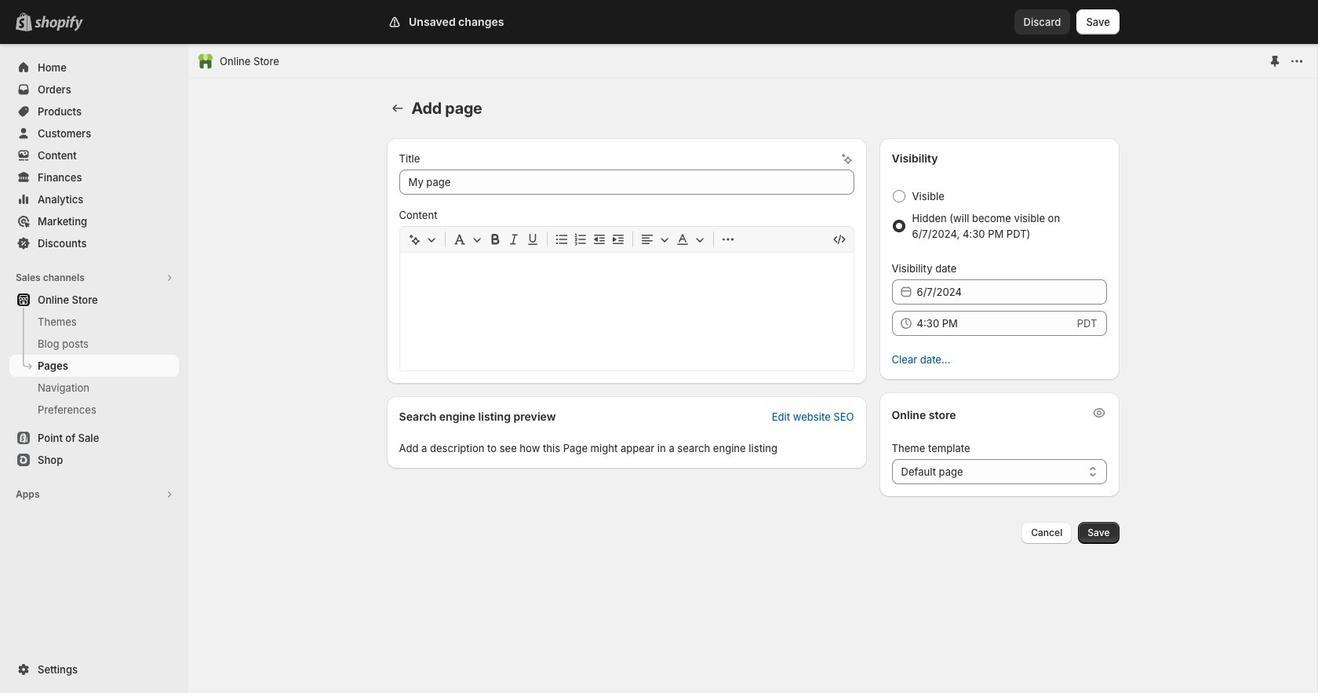 Task type: vqa. For each thing, say whether or not it's contained in the screenshot.
the Online Store "image" at the left of page
yes



Task type: describe. For each thing, give the bounding box(es) containing it.
online store image
[[198, 53, 213, 69]]



Task type: locate. For each thing, give the bounding box(es) containing it.
shopify image
[[35, 16, 83, 31]]



